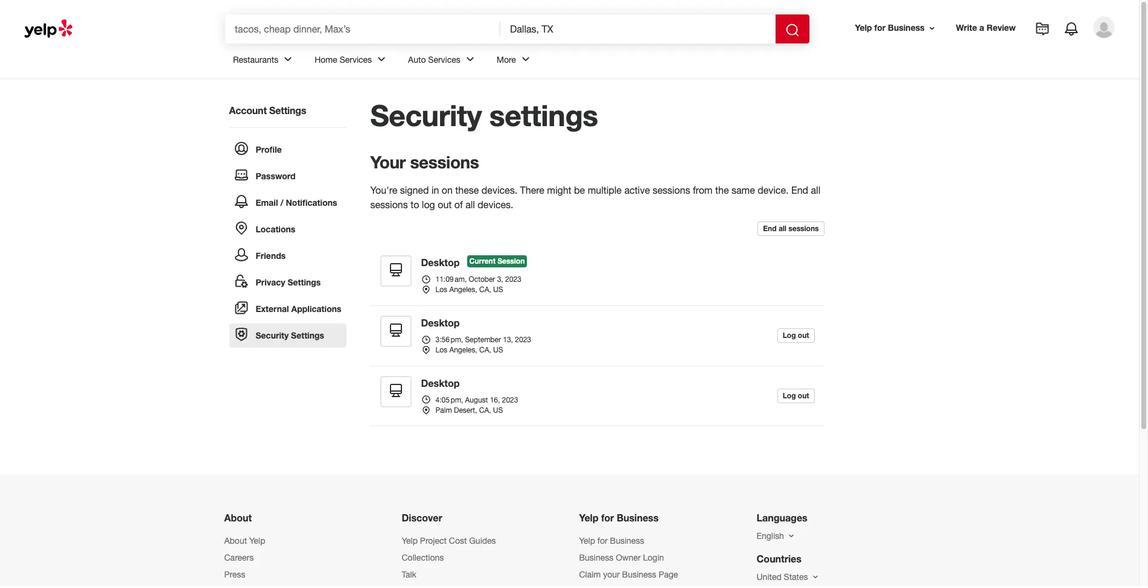 Task type: locate. For each thing, give the bounding box(es) containing it.
2 angeles, from the top
[[449, 346, 477, 355]]

your
[[370, 152, 406, 172]]

2 vertical spatial ca,
[[479, 406, 491, 415]]

16 clock v2 image for 4:05 pm
[[421, 395, 431, 405]]

us for 13,
[[493, 346, 503, 355]]

1 24 stations v2 image from the top
[[389, 263, 403, 277]]

0 vertical spatial ,
[[465, 275, 467, 284]]

24 profile v2 image
[[234, 142, 248, 156]]

2023 right 3,
[[505, 275, 522, 284]]

24 chevron down v2 image inside restaurants "link"
[[281, 52, 295, 67]]

settings inside menu item
[[291, 330, 324, 341]]

security up the "your sessions"
[[370, 98, 482, 132]]

1 vertical spatial desktop
[[421, 317, 460, 328]]

log out for september 13, 2023
[[783, 331, 809, 340]]

2 horizontal spatial all
[[811, 185, 821, 196]]

los for 11:09 am
[[436, 286, 447, 294]]

us for 16,
[[493, 406, 503, 415]]

24 friends v2 image
[[234, 248, 248, 262]]

security for security settings
[[370, 98, 482, 132]]

end
[[792, 185, 809, 196], [763, 224, 777, 233]]

1 log from the top
[[783, 331, 796, 340]]

about
[[224, 512, 252, 524], [224, 536, 247, 546]]

2023 right 16,
[[502, 396, 518, 404]]

for left 16 chevron down v2 image
[[875, 23, 886, 33]]

business left 16 chevron down v2 image
[[888, 23, 925, 33]]

ca, down 3:56 pm , september 13, 2023
[[479, 346, 491, 355]]

yelp for business up yelp for business link
[[579, 512, 659, 524]]

Find text field
[[235, 22, 491, 36]]

2 vertical spatial desktop
[[421, 377, 460, 389]]

all inside button
[[779, 224, 787, 233]]

3:56 pm
[[436, 336, 461, 344]]

2 log out from the top
[[783, 391, 809, 400]]

24 chevron down v2 image for home services
[[374, 52, 389, 67]]

settings for privacy settings
[[288, 277, 321, 287]]

0 vertical spatial end
[[792, 185, 809, 196]]

desktop for 3:56 pm
[[421, 317, 460, 328]]

services right auto
[[428, 55, 461, 64]]

countries
[[757, 553, 802, 565]]

1 ca, from the top
[[479, 286, 491, 294]]

16 clock v2 image left 3:56 pm
[[421, 335, 431, 345]]

auto services
[[408, 55, 461, 64]]

auto
[[408, 55, 426, 64]]

ca, down the 4:05 pm , august 16, 2023
[[479, 406, 491, 415]]

0 vertical spatial us
[[493, 286, 503, 294]]

business down owner
[[622, 570, 657, 580]]

16 clock v2 image for 3:56 pm
[[421, 335, 431, 345]]

2 log from the top
[[783, 391, 796, 400]]

24 stations v2 image
[[389, 263, 403, 277], [389, 383, 403, 398]]

2 vertical spatial settings
[[291, 330, 324, 341]]

1 about from the top
[[224, 512, 252, 524]]

1 vertical spatial settings
[[288, 277, 321, 287]]

4:05 pm
[[436, 396, 461, 404]]

angeles, down 3:56 pm
[[449, 346, 477, 355]]

about up about yelp
[[224, 512, 252, 524]]

us down 13,
[[493, 346, 503, 355]]

services right home
[[340, 55, 372, 64]]

/
[[280, 197, 284, 208]]

log
[[783, 331, 796, 340], [783, 391, 796, 400]]

about yelp link
[[224, 536, 265, 546]]

1 none field from the left
[[235, 22, 491, 36]]

palm
[[436, 406, 452, 415]]

0 vertical spatial about
[[224, 512, 252, 524]]

1 log out button from the top
[[778, 329, 815, 343]]

24 privacy settings v2 image
[[234, 274, 248, 289]]

same
[[732, 185, 755, 196]]

0 horizontal spatial security
[[256, 330, 289, 341]]

24 notifications nav v2 image
[[234, 195, 248, 209]]

security down "external"
[[256, 330, 289, 341]]

settings up "profile" link
[[269, 104, 306, 116]]

0 vertical spatial ca,
[[479, 286, 491, 294]]

16 clock v2 image left 4:05 pm
[[421, 395, 431, 405]]

24 chevron down v2 image right auto services
[[463, 52, 477, 67]]

2023
[[505, 275, 522, 284], [515, 336, 531, 344], [502, 396, 518, 404]]

ca, for october
[[479, 286, 491, 294]]

1 vertical spatial out
[[798, 331, 809, 340]]

1 vertical spatial angeles,
[[449, 346, 477, 355]]

0 horizontal spatial end
[[763, 224, 777, 233]]

1 los from the top
[[436, 286, 447, 294]]

, up desert,
[[461, 396, 463, 404]]

restaurants
[[233, 55, 278, 64]]

home services link
[[305, 43, 399, 78]]

0 vertical spatial 16 marker v2 image
[[421, 345, 431, 355]]

24 password v2 image
[[234, 168, 248, 183]]

sessions down the device.
[[789, 224, 819, 233]]

2 vertical spatial ,
[[461, 396, 463, 404]]

1 vertical spatial log out button
[[778, 389, 815, 403]]

services
[[340, 55, 372, 64], [428, 55, 461, 64]]

for
[[875, 23, 886, 33], [601, 512, 614, 524], [598, 536, 608, 546]]

los angeles, ca, us
[[436, 286, 503, 294], [436, 346, 503, 355]]

in
[[432, 185, 439, 196]]

2 16 marker v2 image from the top
[[421, 406, 431, 415]]

end down the device.
[[763, 224, 777, 233]]

24 stations v2 image left 11:09 am
[[389, 263, 403, 277]]

1 vertical spatial about
[[224, 536, 247, 546]]

for up yelp for business link
[[601, 512, 614, 524]]

united states button
[[757, 572, 820, 582]]

devices.
[[482, 185, 518, 196], [478, 199, 514, 210]]

los
[[436, 286, 447, 294], [436, 346, 447, 355]]

about for about
[[224, 512, 252, 524]]

us down 16,
[[493, 406, 503, 415]]

sessions
[[410, 152, 479, 172], [653, 185, 690, 196], [370, 199, 408, 210], [789, 224, 819, 233]]

los down 11:09 am
[[436, 286, 447, 294]]

desktop up 11:09 am
[[421, 257, 460, 268]]

session
[[498, 257, 525, 266]]

business
[[888, 23, 925, 33], [617, 512, 659, 524], [610, 536, 644, 546], [579, 553, 614, 563], [622, 570, 657, 580]]

24 chevron down v2 image inside more link
[[519, 52, 533, 67]]

, for 4:05 pm
[[461, 396, 463, 404]]

16 clock v2 image
[[421, 275, 431, 284], [421, 335, 431, 345], [421, 395, 431, 405]]

None search field
[[225, 14, 812, 43]]

2 24 chevron down v2 image from the left
[[374, 52, 389, 67]]

search image
[[786, 23, 800, 37]]

settings up external applications
[[288, 277, 321, 287]]

2 ca, from the top
[[479, 346, 491, 355]]

1 angeles, from the top
[[449, 286, 477, 294]]

los angeles, ca, us down september
[[436, 346, 503, 355]]

none field up home services link
[[235, 22, 491, 36]]

0 vertical spatial 2023
[[505, 275, 522, 284]]

24 chevron down v2 image inside auto services link
[[463, 52, 477, 67]]

none field up business categories element at the top of the page
[[510, 22, 766, 36]]

yelp for business up business owner login
[[579, 536, 644, 546]]

claim your business page
[[579, 570, 678, 580]]

, left october
[[465, 275, 467, 284]]

4 24 chevron down v2 image from the left
[[519, 52, 533, 67]]

sessions inside button
[[789, 224, 819, 233]]

login
[[643, 553, 664, 563]]

2 vertical spatial 2023
[[502, 396, 518, 404]]

0 vertical spatial security
[[370, 98, 482, 132]]

0 vertical spatial for
[[875, 23, 886, 33]]

settings down applications
[[291, 330, 324, 341]]

24 chevron down v2 image left auto
[[374, 52, 389, 67]]

yelp for business left 16 chevron down v2 image
[[855, 23, 925, 33]]

1 los angeles, ca, us from the top
[[436, 286, 503, 294]]

1 vertical spatial for
[[601, 512, 614, 524]]

2 desktop from the top
[[421, 317, 460, 328]]

2 vertical spatial yelp for business
[[579, 536, 644, 546]]

to
[[411, 199, 419, 210]]

2 vertical spatial out
[[798, 391, 809, 400]]

for up business owner login
[[598, 536, 608, 546]]

0 vertical spatial los angeles, ca, us
[[436, 286, 503, 294]]

out for 4:05 pm , august 16, 2023
[[798, 391, 809, 400]]

current session
[[469, 257, 525, 266]]

on
[[442, 185, 453, 196]]

2 los from the top
[[436, 346, 447, 355]]

0 horizontal spatial all
[[466, 199, 475, 210]]

16 marker v2 image for palm
[[421, 406, 431, 415]]

security settings
[[370, 98, 598, 132]]

2 vertical spatial for
[[598, 536, 608, 546]]

desktop
[[421, 257, 460, 268], [421, 317, 460, 328], [421, 377, 460, 389]]

talk link
[[402, 570, 417, 580]]

desktop up 3:56 pm
[[421, 317, 460, 328]]

yelp
[[855, 23, 872, 33], [579, 512, 599, 524], [249, 536, 265, 546], [402, 536, 418, 546], [579, 536, 595, 546]]

1 vertical spatial 2023
[[515, 336, 531, 344]]

los for 3:56 pm
[[436, 346, 447, 355]]

all down the device.
[[779, 224, 787, 233]]

1 16 marker v2 image from the top
[[421, 345, 431, 355]]

angeles, down 11:09 am
[[449, 286, 477, 294]]

account settings menu
[[229, 138, 346, 348]]

all right the device.
[[811, 185, 821, 196]]

0 vertical spatial desktop
[[421, 257, 460, 268]]

more
[[497, 55, 516, 64]]

0 vertical spatial settings
[[269, 104, 306, 116]]

None field
[[235, 22, 491, 36], [510, 22, 766, 36]]

0 vertical spatial log
[[783, 331, 796, 340]]

us down 3,
[[493, 286, 503, 294]]

write
[[956, 23, 977, 33]]

2 none field from the left
[[510, 22, 766, 36]]

ca, for august
[[479, 406, 491, 415]]

16 marker v2 image
[[421, 345, 431, 355], [421, 406, 431, 415]]

ca, down october
[[479, 286, 491, 294]]

1 vertical spatial 16 clock v2 image
[[421, 335, 431, 345]]

2 vertical spatial all
[[779, 224, 787, 233]]

business inside button
[[888, 23, 925, 33]]

business up owner
[[610, 536, 644, 546]]

0 vertical spatial out
[[438, 199, 452, 210]]

2023 right 13,
[[515, 336, 531, 344]]

august
[[465, 396, 488, 404]]

3 24 chevron down v2 image from the left
[[463, 52, 477, 67]]

security for security settings
[[256, 330, 289, 341]]

, for 11:09 am
[[465, 275, 467, 284]]

, left september
[[461, 336, 463, 344]]

1 vertical spatial log out
[[783, 391, 809, 400]]

yelp for business button
[[851, 17, 942, 39]]

2 los angeles, ca, us from the top
[[436, 346, 503, 355]]

24 chevron down v2 image for restaurants
[[281, 52, 295, 67]]

2 24 stations v2 image from the top
[[389, 383, 403, 398]]

1 horizontal spatial end
[[792, 185, 809, 196]]

1 horizontal spatial security
[[370, 98, 482, 132]]

careers
[[224, 553, 254, 563]]

1 log out from the top
[[783, 331, 809, 340]]

1 horizontal spatial all
[[779, 224, 787, 233]]

1 vertical spatial security
[[256, 330, 289, 341]]

all
[[811, 185, 821, 196], [466, 199, 475, 210], [779, 224, 787, 233]]

24 chevron down v2 image right restaurants
[[281, 52, 295, 67]]

security inside menu item
[[256, 330, 289, 341]]

1 vertical spatial log
[[783, 391, 796, 400]]

2 about from the top
[[224, 536, 247, 546]]

16 clock v2 image up 16 marker v2 icon
[[421, 275, 431, 284]]

1 services from the left
[[340, 55, 372, 64]]

desktop up 4:05 pm
[[421, 377, 460, 389]]

11:09 am
[[436, 275, 465, 284]]

16 marker v2 image
[[421, 285, 431, 295]]

1 vertical spatial los angeles, ca, us
[[436, 346, 503, 355]]

states
[[784, 573, 808, 582]]

all right of
[[466, 199, 475, 210]]

1 horizontal spatial services
[[428, 55, 461, 64]]

0 vertical spatial 24 stations v2 image
[[389, 263, 403, 277]]

0 vertical spatial all
[[811, 185, 821, 196]]

0 horizontal spatial none field
[[235, 22, 491, 36]]

1 vertical spatial los
[[436, 346, 447, 355]]

2 16 clock v2 image from the top
[[421, 335, 431, 345]]

1 vertical spatial 24 stations v2 image
[[389, 383, 403, 398]]

24 stations v2 image left 4:05 pm
[[389, 383, 403, 398]]

1 vertical spatial all
[[466, 199, 475, 210]]

24 stations v2 image
[[389, 323, 403, 338]]

yelp inside button
[[855, 23, 872, 33]]

0 vertical spatial angeles,
[[449, 286, 477, 294]]

end right the device.
[[792, 185, 809, 196]]

0 vertical spatial log out
[[783, 331, 809, 340]]

log out for august 16, 2023
[[783, 391, 809, 400]]

3 16 clock v2 image from the top
[[421, 395, 431, 405]]

devices. down these on the top of page
[[478, 199, 514, 210]]

ca, for september
[[479, 346, 491, 355]]

1 vertical spatial us
[[493, 346, 503, 355]]

los down 3:56 pm
[[436, 346, 447, 355]]

1 vertical spatial ca,
[[479, 346, 491, 355]]

profile link
[[229, 138, 346, 162]]

angeles,
[[449, 286, 477, 294], [449, 346, 477, 355]]

about yelp
[[224, 536, 265, 546]]

2 log out button from the top
[[778, 389, 815, 403]]

multiple
[[588, 185, 622, 196]]

log out button for september 13, 2023
[[778, 329, 815, 343]]

1 vertical spatial 16 marker v2 image
[[421, 406, 431, 415]]

3:56 pm , september 13, 2023
[[436, 336, 531, 344]]

0 vertical spatial 16 clock v2 image
[[421, 275, 431, 284]]

0 vertical spatial log out button
[[778, 329, 815, 343]]

talk
[[402, 570, 417, 580]]

24 chevron down v2 image
[[281, 52, 295, 67], [374, 52, 389, 67], [463, 52, 477, 67], [519, 52, 533, 67]]

desktop for 4:05 pm
[[421, 377, 460, 389]]

none field near
[[510, 22, 766, 36]]

you're signed in on these devices. there might be multiple active sessions from the same device. end all sessions to log out of all devices.
[[370, 185, 821, 210]]

settings
[[269, 104, 306, 116], [288, 277, 321, 287], [291, 330, 324, 341]]

3 ca, from the top
[[479, 406, 491, 415]]

languages
[[757, 512, 808, 524]]

log out
[[783, 331, 809, 340], [783, 391, 809, 400]]

united
[[757, 573, 782, 582]]

3 desktop from the top
[[421, 377, 460, 389]]

end all sessions
[[763, 224, 819, 233]]

24 chevron down v2 image inside home services link
[[374, 52, 389, 67]]

0 horizontal spatial services
[[340, 55, 372, 64]]

1 vertical spatial end
[[763, 224, 777, 233]]

1 vertical spatial ,
[[461, 336, 463, 344]]

2 vertical spatial us
[[493, 406, 503, 415]]

settings for security settings
[[291, 330, 324, 341]]

los angeles, ca, us for october
[[436, 286, 503, 294]]

2 vertical spatial 16 clock v2 image
[[421, 395, 431, 405]]

0 vertical spatial los
[[436, 286, 447, 294]]

active
[[625, 185, 650, 196]]

24 chevron down v2 image right more
[[519, 52, 533, 67]]

2 services from the left
[[428, 55, 461, 64]]

email
[[256, 197, 278, 208]]

1 24 chevron down v2 image from the left
[[281, 52, 295, 67]]

1 horizontal spatial none field
[[510, 22, 766, 36]]

16 marker v2 image for los
[[421, 345, 431, 355]]

collections
[[402, 553, 444, 563]]

1 vertical spatial devices.
[[478, 199, 514, 210]]

0 vertical spatial yelp for business
[[855, 23, 925, 33]]

security
[[370, 98, 482, 132], [256, 330, 289, 341]]

1 vertical spatial yelp for business
[[579, 512, 659, 524]]

home
[[315, 55, 337, 64]]

yelp project cost guides
[[402, 536, 496, 546]]

external applications link
[[229, 297, 346, 321]]

ca,
[[479, 286, 491, 294], [479, 346, 491, 355], [479, 406, 491, 415]]

1 16 clock v2 image from the top
[[421, 275, 431, 284]]

locations
[[256, 224, 295, 234]]

los angeles, ca, us down 11:09 am , october 3, 2023 at the left top
[[436, 286, 503, 294]]

24 chevron down v2 image for auto services
[[463, 52, 477, 67]]

home services
[[315, 55, 372, 64]]

devices. right these on the top of page
[[482, 185, 518, 196]]

about up careers
[[224, 536, 247, 546]]



Task type: describe. For each thing, give the bounding box(es) containing it.
october
[[469, 275, 495, 284]]

profile
[[256, 144, 282, 155]]

might
[[547, 185, 572, 196]]

page
[[659, 570, 678, 580]]

16,
[[490, 396, 500, 404]]

24 security settings v2 image
[[234, 328, 248, 342]]

yelp for business inside button
[[855, 23, 925, 33]]

september
[[465, 336, 501, 344]]

24 stations v2 image for 11:09 am
[[389, 263, 403, 277]]

your sessions
[[370, 152, 479, 172]]

a
[[980, 23, 985, 33]]

business owner login
[[579, 553, 664, 563]]

yelp for business link
[[579, 536, 644, 546]]

notifications image
[[1065, 22, 1079, 36]]

business owner login link
[[579, 553, 664, 563]]

none field find
[[235, 22, 491, 36]]

there
[[520, 185, 545, 196]]

us for 3,
[[493, 286, 503, 294]]

locations link
[[229, 217, 346, 242]]

claim
[[579, 570, 601, 580]]

business up claim
[[579, 553, 614, 563]]

user actions element
[[846, 15, 1132, 89]]

these
[[455, 185, 479, 196]]

careers link
[[224, 553, 254, 563]]

your
[[603, 570, 620, 580]]

write a review link
[[951, 17, 1021, 39]]

from
[[693, 185, 713, 196]]

sessions left from on the right top
[[653, 185, 690, 196]]

friends link
[[229, 244, 346, 268]]

Near text field
[[510, 22, 766, 36]]

log for august 16, 2023
[[783, 391, 796, 400]]

log
[[422, 199, 435, 210]]

notifications
[[286, 197, 337, 208]]

services for auto services
[[428, 55, 461, 64]]

angeles, for 11:09 am
[[449, 286, 477, 294]]

13,
[[503, 336, 513, 344]]

english button
[[757, 531, 796, 541]]

device.
[[758, 185, 789, 196]]

projects image
[[1036, 22, 1050, 36]]

privacy
[[256, 277, 285, 287]]

owner
[[616, 553, 641, 563]]

16 chevron down v2 image
[[927, 23, 937, 33]]

be
[[574, 185, 585, 196]]

united states
[[757, 573, 808, 582]]

24 external applications v2 image
[[234, 301, 248, 315]]

the
[[715, 185, 729, 196]]

services for home services
[[340, 55, 372, 64]]

privacy settings link
[[229, 271, 346, 295]]

log out button for august 16, 2023
[[778, 389, 815, 403]]

0 vertical spatial devices.
[[482, 185, 518, 196]]

los angeles, ca, us for september
[[436, 346, 503, 355]]

out for 3:56 pm , september 13, 2023
[[798, 331, 809, 340]]

collections link
[[402, 553, 444, 563]]

review
[[987, 23, 1016, 33]]

2023 for october 3, 2023
[[505, 275, 522, 284]]

project
[[420, 536, 447, 546]]

log for september 13, 2023
[[783, 331, 796, 340]]

english
[[757, 532, 784, 541]]

cost
[[449, 536, 467, 546]]

external
[[256, 304, 289, 314]]

24 chevron down v2 image for more
[[519, 52, 533, 67]]

claim your business page link
[[579, 570, 678, 580]]

end inside button
[[763, 224, 777, 233]]

16 clock v2 image for 11:09 am
[[421, 275, 431, 284]]

sessions up on
[[410, 152, 479, 172]]

discover
[[402, 512, 442, 524]]

, for 3:56 pm
[[461, 336, 463, 344]]

3,
[[497, 275, 503, 284]]

2023 for august 16, 2023
[[502, 396, 518, 404]]

for inside button
[[875, 23, 886, 33]]

current
[[469, 257, 496, 266]]

24 stations v2 image for 4:05 pm
[[389, 383, 403, 398]]

business categories element
[[223, 43, 1115, 78]]

4:05 pm , august 16, 2023
[[436, 396, 518, 404]]

guides
[[469, 536, 496, 546]]

password link
[[229, 164, 346, 188]]

end all sessions button
[[758, 222, 825, 236]]

1 desktop from the top
[[421, 257, 460, 268]]

more link
[[487, 43, 543, 78]]

24 marker v2 image
[[234, 221, 248, 236]]

write a review
[[956, 23, 1016, 33]]

applications
[[291, 304, 341, 314]]

angeles, for 3:56 pm
[[449, 346, 477, 355]]

privacy settings
[[256, 277, 321, 287]]

friends
[[256, 251, 286, 261]]

press
[[224, 570, 245, 580]]

sessions down you're
[[370, 199, 408, 210]]

of
[[455, 199, 463, 210]]

email / notifications link
[[229, 191, 346, 215]]

auto services link
[[399, 43, 487, 78]]

security settings link
[[229, 324, 346, 348]]

you're
[[370, 185, 397, 196]]

settings for account settings
[[269, 104, 306, 116]]

out inside 'you're signed in on these devices. there might be multiple active sessions from the same device. end all sessions to log out of all devices.'
[[438, 199, 452, 210]]

external applications
[[256, 304, 341, 314]]

business up yelp for business link
[[617, 512, 659, 524]]

palm desert, ca, us
[[436, 406, 503, 415]]

2023 for september 13, 2023
[[515, 336, 531, 344]]

security settings
[[256, 330, 324, 341]]

11:09 am , october 3, 2023
[[436, 275, 522, 284]]

account
[[229, 104, 267, 116]]

brad k. image
[[1094, 16, 1115, 38]]

end inside 'you're signed in on these devices. there might be multiple active sessions from the same device. end all sessions to log out of all devices.'
[[792, 185, 809, 196]]

password
[[256, 171, 296, 181]]

signed
[[400, 185, 429, 196]]

press link
[[224, 570, 245, 580]]

security settings menu item
[[229, 324, 346, 348]]

about for about yelp
[[224, 536, 247, 546]]

account settings
[[229, 104, 306, 116]]

desert,
[[454, 406, 477, 415]]



Task type: vqa. For each thing, say whether or not it's contained in the screenshot.
"3,"
yes



